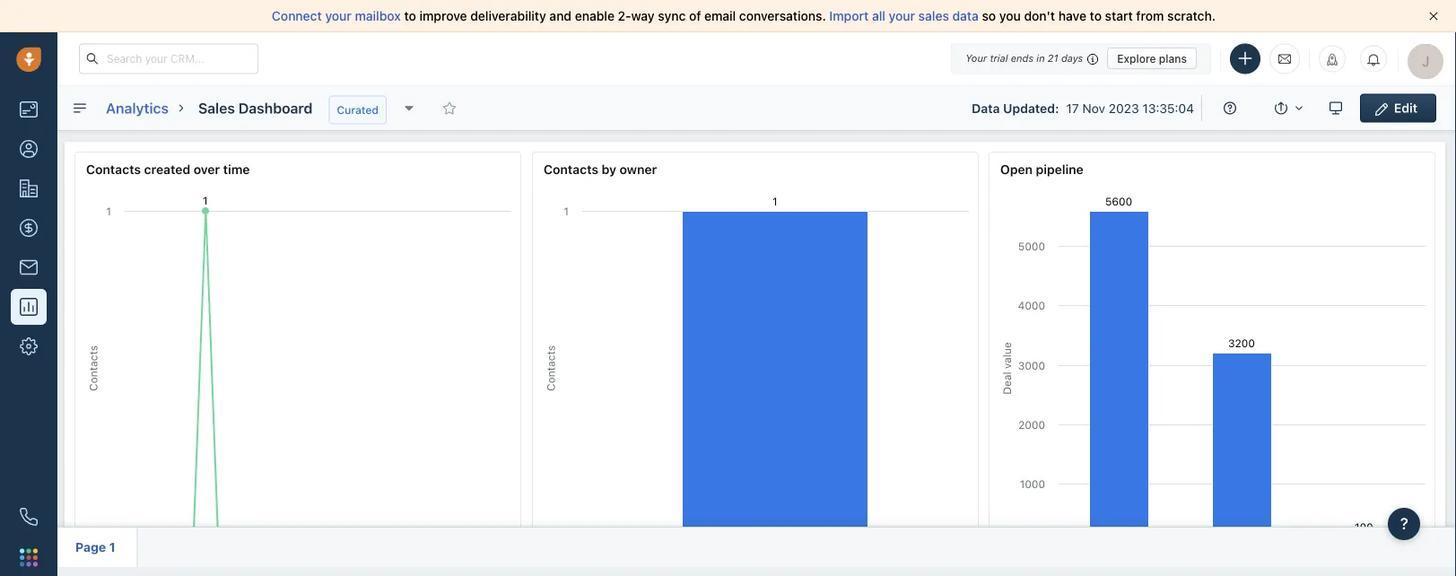 Task type: locate. For each thing, give the bounding box(es) containing it.
plans
[[1160, 52, 1188, 65]]

you
[[1000, 9, 1021, 23]]

0 horizontal spatial your
[[325, 9, 352, 23]]

close image
[[1430, 12, 1439, 21]]

2 to from the left
[[1090, 9, 1102, 23]]

explore plans link
[[1108, 48, 1197, 69]]

connect
[[272, 9, 322, 23]]

deliverability
[[471, 9, 546, 23]]

way
[[631, 9, 655, 23]]

connect your mailbox to improve deliverability and enable 2-way sync of email conversations. import all your sales data so you don't have to start from scratch.
[[272, 9, 1216, 23]]

from
[[1137, 9, 1165, 23]]

connect your mailbox link
[[272, 9, 404, 23]]

scratch.
[[1168, 9, 1216, 23]]

your right "all" on the top
[[889, 9, 916, 23]]

data
[[953, 9, 979, 23]]

0 horizontal spatial to
[[404, 9, 416, 23]]

don't
[[1025, 9, 1056, 23]]

ends
[[1011, 53, 1034, 64]]

phone element
[[11, 499, 47, 535]]

Search your CRM... text field
[[79, 44, 259, 74]]

your
[[966, 53, 988, 64]]

freshworks switcher image
[[20, 549, 38, 567]]

improve
[[420, 9, 467, 23]]

your left mailbox at the top of the page
[[325, 9, 352, 23]]

to right mailbox at the top of the page
[[404, 9, 416, 23]]

1 horizontal spatial your
[[889, 9, 916, 23]]

sync
[[658, 9, 686, 23]]

1 horizontal spatial to
[[1090, 9, 1102, 23]]

to left start
[[1090, 9, 1102, 23]]

your
[[325, 9, 352, 23], [889, 9, 916, 23]]

and
[[550, 9, 572, 23]]

to
[[404, 9, 416, 23], [1090, 9, 1102, 23]]

import all your sales data link
[[830, 9, 982, 23]]

sales
[[919, 9, 950, 23]]

mailbox
[[355, 9, 401, 23]]



Task type: describe. For each thing, give the bounding box(es) containing it.
all
[[872, 9, 886, 23]]

explore plans
[[1118, 52, 1188, 65]]

in
[[1037, 53, 1045, 64]]

your trial ends in 21 days
[[966, 53, 1084, 64]]

phone image
[[20, 508, 38, 526]]

21
[[1048, 53, 1059, 64]]

start
[[1106, 9, 1133, 23]]

1 to from the left
[[404, 9, 416, 23]]

explore
[[1118, 52, 1157, 65]]

trial
[[990, 53, 1009, 64]]

2-
[[618, 9, 631, 23]]

import
[[830, 9, 869, 23]]

of
[[689, 9, 701, 23]]

conversations.
[[740, 9, 826, 23]]

days
[[1062, 53, 1084, 64]]

1 your from the left
[[325, 9, 352, 23]]

email image
[[1279, 51, 1292, 66]]

2 your from the left
[[889, 9, 916, 23]]

enable
[[575, 9, 615, 23]]

have
[[1059, 9, 1087, 23]]

so
[[982, 9, 997, 23]]

email
[[705, 9, 736, 23]]



